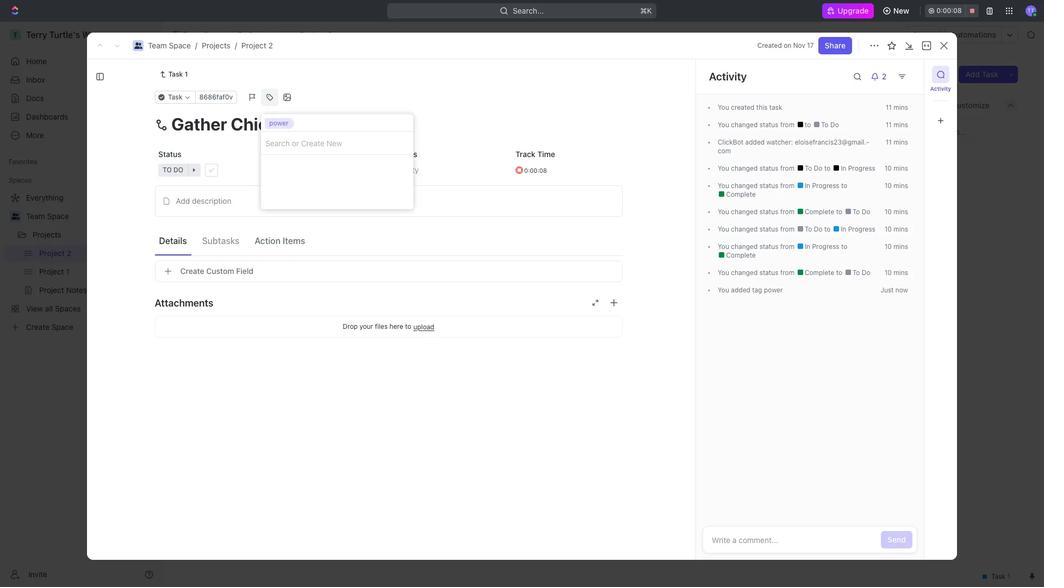 Task type: describe. For each thing, give the bounding box(es) containing it.
Search or Create New text field
[[261, 132, 413, 155]]

eloisefrancis23@gmail. com
[[718, 138, 870, 155]]

docs
[[26, 94, 44, 103]]

1 horizontal spatial space
[[169, 41, 191, 50]]

add down calendar link
[[292, 153, 305, 162]]

automations button
[[946, 27, 1002, 43]]

new
[[894, 6, 910, 15]]

add inside button
[[176, 196, 190, 206]]

0 horizontal spatial project
[[189, 65, 238, 83]]

6 you from the top
[[718, 225, 729, 233]]

to inside drop your files here to upload
[[405, 323, 411, 331]]

clickbot
[[718, 138, 744, 146]]

space inside team space "link"
[[47, 212, 69, 221]]

projects inside "sidebar" navigation
[[33, 230, 61, 239]]

tag
[[753, 286, 762, 294]]

task
[[770, 103, 783, 112]]

items
[[283, 236, 305, 246]]

5 you from the top
[[718, 208, 729, 216]]

3 changed status from from the top
[[729, 182, 797, 190]]

customize
[[952, 100, 990, 110]]

inbox link
[[4, 71, 158, 89]]

subtasks button
[[198, 231, 244, 251]]

4 status from the top
[[760, 208, 779, 216]]

2 status from the top
[[760, 164, 779, 172]]

4 you from the top
[[718, 182, 729, 190]]

home link
[[4, 53, 158, 70]]

on
[[784, 41, 792, 50]]

1 changed status from from the top
[[729, 121, 797, 129]]

search button
[[858, 98, 900, 113]]

0 horizontal spatial add task button
[[214, 225, 256, 238]]

drop
[[343, 323, 358, 331]]

7 you from the top
[[718, 243, 729, 251]]

custom
[[206, 267, 234, 276]]

1 changed from the top
[[731, 121, 758, 129]]

sidebar navigation
[[0, 22, 163, 588]]

created
[[758, 41, 782, 50]]

details
[[159, 236, 187, 246]]

upload
[[414, 323, 435, 331]]

upgrade
[[838, 6, 869, 15]]

0 vertical spatial project 2
[[300, 30, 332, 39]]

just now
[[881, 286, 908, 294]]

2 horizontal spatial projects link
[[235, 28, 280, 41]]

gantt
[[369, 100, 389, 110]]

1 button for 2
[[245, 207, 260, 218]]

send
[[888, 535, 906, 545]]

dashboards
[[26, 112, 68, 121]]

1 10 from the top
[[885, 164, 892, 172]]

0 vertical spatial add task
[[966, 70, 999, 79]]

2 you from the top
[[718, 121, 729, 129]]

dates
[[396, 150, 417, 159]]

4 10 from the top
[[885, 225, 892, 233]]

11 for changed status from
[[886, 121, 892, 129]]

6 from from the top
[[781, 243, 795, 251]]

5 changed from the top
[[731, 225, 758, 233]]

table
[[330, 100, 349, 110]]

1 vertical spatial share
[[825, 41, 846, 50]]

automations
[[951, 30, 997, 39]]

add description button
[[159, 193, 619, 210]]

1 horizontal spatial share
[[913, 30, 934, 39]]

attachments
[[155, 297, 213, 309]]

1 horizontal spatial project 2 link
[[287, 28, 335, 41]]

1 up task 2
[[238, 189, 241, 198]]

3 10 mins from the top
[[885, 208, 908, 216]]

track time
[[515, 150, 555, 159]]

7 status from the top
[[760, 269, 779, 277]]

1 vertical spatial added
[[731, 286, 751, 294]]

2 from from the top
[[781, 164, 795, 172]]

17
[[807, 41, 814, 50]]

board link
[[201, 98, 224, 113]]

1 10 mins from the top
[[885, 164, 908, 172]]

task inside task 1 link
[[169, 70, 183, 78]]

invite
[[28, 570, 47, 579]]

6 10 mins from the top
[[885, 269, 908, 277]]

files
[[375, 323, 388, 331]]

add down task 2
[[219, 227, 233, 236]]

1 status from the top
[[760, 121, 779, 129]]

search
[[872, 100, 897, 110]]

nov
[[794, 41, 806, 50]]

0:00:08
[[937, 7, 962, 15]]

2 changed from the top
[[731, 164, 758, 172]]

action items button
[[250, 231, 310, 251]]

inbox
[[26, 75, 45, 84]]

your
[[360, 323, 373, 331]]

team space link for user group image
[[148, 41, 191, 50]]

4 changed status from from the top
[[729, 208, 797, 216]]

field
[[236, 267, 254, 276]]

hide
[[916, 100, 932, 110]]

0 horizontal spatial project 2
[[189, 65, 253, 83]]

8686faf0v
[[199, 93, 233, 101]]

description
[[192, 196, 231, 206]]

task 2
[[219, 208, 242, 217]]

subtasks
[[202, 236, 240, 246]]

track
[[515, 150, 535, 159]]

7 from from the top
[[781, 269, 795, 277]]

home
[[26, 57, 47, 66]]

just
[[881, 286, 894, 294]]

1 right task 2
[[255, 208, 258, 217]]

board
[[203, 100, 224, 110]]

team space / projects / project 2
[[148, 41, 273, 50]]

spaces
[[9, 176, 32, 184]]

3 mins from the top
[[894, 138, 908, 146]]

dashboards link
[[4, 108, 158, 126]]

Edit task name text field
[[155, 114, 623, 134]]

add description
[[176, 196, 231, 206]]

this
[[757, 103, 768, 112]]

1 right "description"
[[254, 189, 257, 197]]

1 11 from the top
[[886, 103, 892, 112]]

3 you from the top
[[718, 164, 729, 172]]

calendar
[[278, 100, 310, 110]]

1 mins from the top
[[894, 103, 908, 112]]

drop your files here to upload
[[343, 323, 435, 331]]

docs link
[[4, 90, 158, 107]]

you added tag power
[[718, 286, 783, 294]]

task sidebar navigation tab list
[[929, 66, 953, 129]]

7 changed from the top
[[731, 269, 758, 277]]



Task type: locate. For each thing, give the bounding box(es) containing it.
favorites button
[[4, 156, 42, 169]]

2 vertical spatial project
[[189, 65, 238, 83]]

4 changed from the top
[[731, 208, 758, 216]]

Search tasks... text field
[[909, 123, 1018, 140]]

add task down task 2
[[219, 227, 251, 236]]

team space up 'team space / projects / project 2' in the left of the page
[[183, 30, 226, 39]]

to
[[805, 121, 813, 129], [821, 121, 829, 129], [312, 150, 320, 159], [805, 164, 812, 172], [825, 164, 833, 172], [842, 182, 848, 190], [837, 208, 845, 216], [853, 208, 860, 216], [805, 225, 812, 233], [825, 225, 833, 233], [842, 243, 848, 251], [202, 257, 211, 265], [837, 269, 845, 277], [853, 269, 860, 277], [405, 323, 411, 331]]

1 button right "description"
[[244, 188, 259, 199]]

action
[[255, 236, 281, 246]]

user group image
[[173, 32, 180, 38], [11, 213, 19, 220]]

add task
[[966, 70, 999, 79], [292, 153, 321, 162], [219, 227, 251, 236]]

1 horizontal spatial add task
[[292, 153, 321, 162]]

created
[[731, 103, 755, 112]]

2 vertical spatial space
[[47, 212, 69, 221]]

6 status from the top
[[760, 243, 779, 251]]

0 vertical spatial 11 mins
[[886, 103, 908, 112]]

assigned
[[277, 150, 310, 159]]

1 horizontal spatial team space
[[183, 30, 226, 39]]

1 vertical spatial project 2
[[189, 65, 253, 83]]

add task button up customize
[[959, 66, 1005, 83]]

com
[[718, 138, 870, 155]]

4 mins from the top
[[894, 164, 908, 172]]

3 changed from the top
[[731, 182, 758, 190]]

team space down spaces
[[26, 212, 69, 221]]

1 vertical spatial user group image
[[11, 213, 19, 220]]

6 changed from the top
[[731, 243, 758, 251]]

task 1 down 'team space / projects / project 2' in the left of the page
[[169, 70, 188, 78]]

0 horizontal spatial team space
[[26, 212, 69, 221]]

watcher:
[[767, 138, 793, 146]]

projects link
[[235, 28, 280, 41], [202, 41, 231, 50], [33, 226, 127, 244]]

hide button
[[903, 98, 936, 113]]

5 from from the top
[[781, 225, 795, 233]]

search...
[[513, 6, 544, 15]]

in
[[841, 164, 847, 172], [805, 182, 811, 190], [841, 225, 847, 233], [805, 243, 811, 251]]

team inside "link"
[[26, 212, 45, 221]]

1 horizontal spatial task 1
[[219, 189, 241, 198]]

0 horizontal spatial share button
[[819, 37, 852, 54]]

0 vertical spatial added
[[746, 138, 765, 146]]

3 status from the top
[[760, 182, 779, 190]]

2 horizontal spatial add task
[[966, 70, 999, 79]]

add task up customize
[[966, 70, 999, 79]]

0 vertical spatial project
[[300, 30, 326, 39]]

2 vertical spatial add task button
[[214, 225, 256, 238]]

5 mins from the top
[[894, 182, 908, 190]]

new button
[[878, 2, 916, 20]]

you
[[718, 103, 729, 112], [718, 121, 729, 129], [718, 164, 729, 172], [718, 182, 729, 190], [718, 208, 729, 216], [718, 225, 729, 233], [718, 243, 729, 251], [718, 269, 729, 277], [718, 286, 729, 294]]

add up customize
[[966, 70, 980, 79]]

2 vertical spatial projects
[[33, 230, 61, 239]]

add task button down calendar link
[[279, 151, 325, 164]]

0 horizontal spatial team
[[26, 212, 45, 221]]

user group image up 'team space / projects / project 2' in the left of the page
[[173, 32, 180, 38]]

0 horizontal spatial projects
[[33, 230, 61, 239]]

add task button down task 2
[[214, 225, 256, 238]]

send button
[[881, 531, 913, 549]]

2
[[328, 30, 332, 39], [268, 41, 273, 50], [241, 65, 250, 83], [258, 153, 262, 162], [238, 208, 242, 217], [235, 257, 239, 265]]

0 horizontal spatial activity
[[709, 70, 747, 83]]

2 horizontal spatial project
[[300, 30, 326, 39]]

0 horizontal spatial space
[[47, 212, 69, 221]]

11 mins
[[886, 103, 908, 112], [886, 121, 908, 129], [886, 138, 908, 146]]

added right the 'clickbot'
[[746, 138, 765, 146]]

projects link inside tree
[[33, 226, 127, 244]]

2 changed status from from the top
[[729, 164, 797, 172]]

gantt link
[[367, 98, 389, 113]]

add
[[966, 70, 980, 79], [292, 153, 305, 162], [176, 196, 190, 206], [219, 227, 233, 236]]

1 vertical spatial add task button
[[279, 151, 325, 164]]

11 mins for added watcher:
[[886, 138, 908, 146]]

1 down 'team space / projects / project 2' in the left of the page
[[185, 70, 188, 78]]

8 mins from the top
[[894, 243, 908, 251]]

1 vertical spatial 11
[[886, 121, 892, 129]]

user group image inside "sidebar" navigation
[[11, 213, 19, 220]]

changed
[[731, 121, 758, 129], [731, 164, 758, 172], [731, 182, 758, 190], [731, 208, 758, 216], [731, 225, 758, 233], [731, 243, 758, 251], [731, 269, 758, 277]]

share button right 17
[[819, 37, 852, 54]]

0 vertical spatial 1 button
[[244, 188, 259, 199]]

2 11 mins from the top
[[886, 121, 908, 129]]

1 vertical spatial team
[[148, 41, 167, 50]]

activity inside 'task sidebar navigation' tab list
[[931, 85, 952, 92]]

5 10 mins from the top
[[885, 243, 908, 251]]

project 2 link
[[287, 28, 335, 41], [241, 41, 273, 50]]

1 11 mins from the top
[[886, 103, 908, 112]]

2 inside "project 2" link
[[328, 30, 332, 39]]

7 mins from the top
[[894, 225, 908, 233]]

activity up hide
[[931, 85, 952, 92]]

0 vertical spatial team space
[[183, 30, 226, 39]]

0 vertical spatial 11
[[886, 103, 892, 112]]

6 mins from the top
[[894, 208, 908, 216]]

team up 'team space / projects / project 2' in the left of the page
[[183, 30, 202, 39]]

share down new button
[[913, 30, 934, 39]]

5 changed status from from the top
[[729, 225, 797, 233]]

1
[[185, 70, 188, 78], [238, 189, 241, 198], [254, 189, 257, 197], [255, 208, 258, 217]]

1 horizontal spatial projects
[[202, 41, 231, 50]]

created on nov 17
[[758, 41, 814, 50]]

1 button right task 2
[[245, 207, 260, 218]]

1 vertical spatial 11 mins
[[886, 121, 908, 129]]

0 horizontal spatial share
[[825, 41, 846, 50]]

0 vertical spatial task 1
[[169, 70, 188, 78]]

now
[[896, 286, 908, 294]]

team space link inside tree
[[26, 208, 156, 225]]

project 2
[[300, 30, 332, 39], [189, 65, 253, 83]]

status
[[760, 121, 779, 129], [760, 164, 779, 172], [760, 182, 779, 190], [760, 208, 779, 216], [760, 225, 779, 233], [760, 243, 779, 251], [760, 269, 779, 277]]

1 horizontal spatial project
[[241, 41, 266, 50]]

9 you from the top
[[718, 286, 729, 294]]

3 10 from the top
[[885, 208, 892, 216]]

share right 17
[[825, 41, 846, 50]]

create
[[180, 267, 204, 276]]

1 vertical spatial project
[[241, 41, 266, 50]]

9 mins from the top
[[894, 269, 908, 277]]

6 10 from the top
[[885, 269, 892, 277]]

2 11 from the top
[[886, 121, 892, 129]]

7 changed status from from the top
[[729, 269, 797, 277]]

projects
[[249, 30, 277, 39], [202, 41, 231, 50], [33, 230, 61, 239]]

create custom field button
[[155, 261, 623, 282]]

task 1 up task 2
[[219, 189, 241, 198]]

team down spaces
[[26, 212, 45, 221]]

5 status from the top
[[760, 225, 779, 233]]

1 horizontal spatial activity
[[931, 85, 952, 92]]

add task down calendar
[[292, 153, 321, 162]]

0 vertical spatial share
[[913, 30, 934, 39]]

1 horizontal spatial share button
[[907, 26, 941, 44]]

0 horizontal spatial project 2 link
[[241, 41, 273, 50]]

1 vertical spatial activity
[[931, 85, 952, 92]]

2 horizontal spatial space
[[204, 30, 226, 39]]

1 horizontal spatial project 2
[[300, 30, 332, 39]]

3 from from the top
[[781, 182, 795, 190]]

add left "description"
[[176, 196, 190, 206]]

3 11 from the top
[[886, 138, 892, 146]]

1 button
[[244, 188, 259, 199], [245, 207, 260, 218]]

2 vertical spatial add task
[[219, 227, 251, 236]]

status
[[158, 150, 181, 159]]

0 vertical spatial projects
[[249, 30, 277, 39]]

2 10 mins from the top
[[885, 182, 908, 190]]

11 mins for changed status from
[[886, 121, 908, 129]]

tree
[[4, 189, 158, 336]]

2 vertical spatial 11
[[886, 138, 892, 146]]

user group image
[[134, 42, 142, 49]]

power
[[269, 119, 289, 127], [269, 119, 289, 127], [764, 286, 783, 294]]

upgrade link
[[822, 3, 874, 18]]

team space link for user group icon within the "sidebar" navigation
[[26, 208, 156, 225]]

complete
[[725, 190, 756, 199], [803, 208, 837, 216], [725, 251, 756, 259], [803, 269, 837, 277]]

assigned to
[[277, 150, 320, 159]]

changed status from
[[729, 121, 797, 129], [729, 164, 797, 172], [729, 182, 797, 190], [729, 208, 797, 216], [729, 225, 797, 233], [729, 243, 797, 251], [729, 269, 797, 277]]

calendar link
[[275, 98, 310, 113]]

0 horizontal spatial add task
[[219, 227, 251, 236]]

/
[[231, 30, 233, 39], [282, 30, 284, 39], [195, 41, 197, 50], [235, 41, 237, 50]]

1 vertical spatial 1 button
[[245, 207, 260, 218]]

1 vertical spatial projects
[[202, 41, 231, 50]]

eloisefrancis23@gmail.
[[795, 138, 870, 146]]

11
[[886, 103, 892, 112], [886, 121, 892, 129], [886, 138, 892, 146]]

2 horizontal spatial projects
[[249, 30, 277, 39]]

8686faf0v button
[[195, 91, 237, 104]]

time
[[537, 150, 555, 159]]

task 1 link
[[155, 68, 192, 81]]

list
[[244, 100, 257, 110]]

3 11 mins from the top
[[886, 138, 908, 146]]

0 vertical spatial team
[[183, 30, 202, 39]]

you created this task
[[718, 103, 783, 112]]

0 horizontal spatial task 1
[[169, 70, 188, 78]]

0 vertical spatial add task button
[[959, 66, 1005, 83]]

1 horizontal spatial user group image
[[173, 32, 180, 38]]

team space inside "sidebar" navigation
[[26, 212, 69, 221]]

power inside task sidebar content section
[[764, 286, 783, 294]]

favorites
[[9, 158, 37, 166]]

1 inside task 1 link
[[185, 70, 188, 78]]

0 horizontal spatial user group image
[[11, 213, 19, 220]]

⌘k
[[641, 6, 653, 15]]

list link
[[242, 98, 257, 113]]

4 from from the top
[[781, 208, 795, 216]]

activity inside task sidebar content section
[[709, 70, 747, 83]]

task 1
[[169, 70, 188, 78], [219, 189, 241, 198]]

in progress
[[839, 164, 876, 172], [803, 182, 842, 190], [839, 225, 876, 233], [803, 243, 842, 251]]

0 horizontal spatial projects link
[[33, 226, 127, 244]]

activity up the created at the right top of the page
[[709, 70, 747, 83]]

5 10 from the top
[[885, 243, 892, 251]]

tree containing team space
[[4, 189, 158, 336]]

1 horizontal spatial projects link
[[202, 41, 231, 50]]

added left tag
[[731, 286, 751, 294]]

8 you from the top
[[718, 269, 729, 277]]

0 vertical spatial user group image
[[173, 32, 180, 38]]

1 vertical spatial space
[[169, 41, 191, 50]]

4 10 mins from the top
[[885, 225, 908, 233]]

1 you from the top
[[718, 103, 729, 112]]

here
[[390, 323, 403, 331]]

do
[[831, 121, 839, 129], [814, 164, 823, 172], [862, 208, 871, 216], [814, 225, 823, 233], [213, 257, 223, 265], [862, 269, 871, 277]]

0 vertical spatial activity
[[709, 70, 747, 83]]

6 changed status from from the top
[[729, 243, 797, 251]]

1 vertical spatial add task
[[292, 153, 321, 162]]

1 horizontal spatial team
[[148, 41, 167, 50]]

details button
[[155, 231, 191, 251]]

1 from from the top
[[781, 121, 795, 129]]

share button down new
[[907, 26, 941, 44]]

activity
[[709, 70, 747, 83], [931, 85, 952, 92]]

team right user group image
[[148, 41, 167, 50]]

task sidebar content section
[[696, 59, 924, 560]]

1 vertical spatial team space
[[26, 212, 69, 221]]

action items
[[255, 236, 305, 246]]

add task button
[[959, 66, 1005, 83], [279, 151, 325, 164], [214, 225, 256, 238]]

table link
[[328, 98, 349, 113]]

2 mins from the top
[[894, 121, 908, 129]]

2 10 from the top
[[885, 182, 892, 190]]

attachments button
[[155, 290, 623, 316]]

to do
[[820, 121, 839, 129], [803, 164, 825, 172], [851, 208, 871, 216], [803, 225, 825, 233], [202, 257, 223, 265], [851, 269, 871, 277]]

tree inside "sidebar" navigation
[[4, 189, 158, 336]]

customize button
[[938, 98, 993, 113]]

create custom field
[[180, 267, 254, 276]]

11 for added watcher:
[[886, 138, 892, 146]]

1 button for 1
[[244, 188, 259, 199]]

2 horizontal spatial team
[[183, 30, 202, 39]]

user group image down spaces
[[11, 213, 19, 220]]

upload button
[[414, 323, 435, 331]]

2 vertical spatial team
[[26, 212, 45, 221]]

space
[[204, 30, 226, 39], [169, 41, 191, 50], [47, 212, 69, 221]]

0 vertical spatial space
[[204, 30, 226, 39]]

1 vertical spatial task 1
[[219, 189, 241, 198]]

2 vertical spatial 11 mins
[[886, 138, 908, 146]]

added watcher:
[[744, 138, 795, 146]]

2 horizontal spatial add task button
[[959, 66, 1005, 83]]

0:00:08 button
[[925, 4, 979, 17]]

project inside "project 2" link
[[300, 30, 326, 39]]

1 horizontal spatial add task button
[[279, 151, 325, 164]]



Task type: vqa. For each thing, say whether or not it's contained in the screenshot.
Docs,
no



